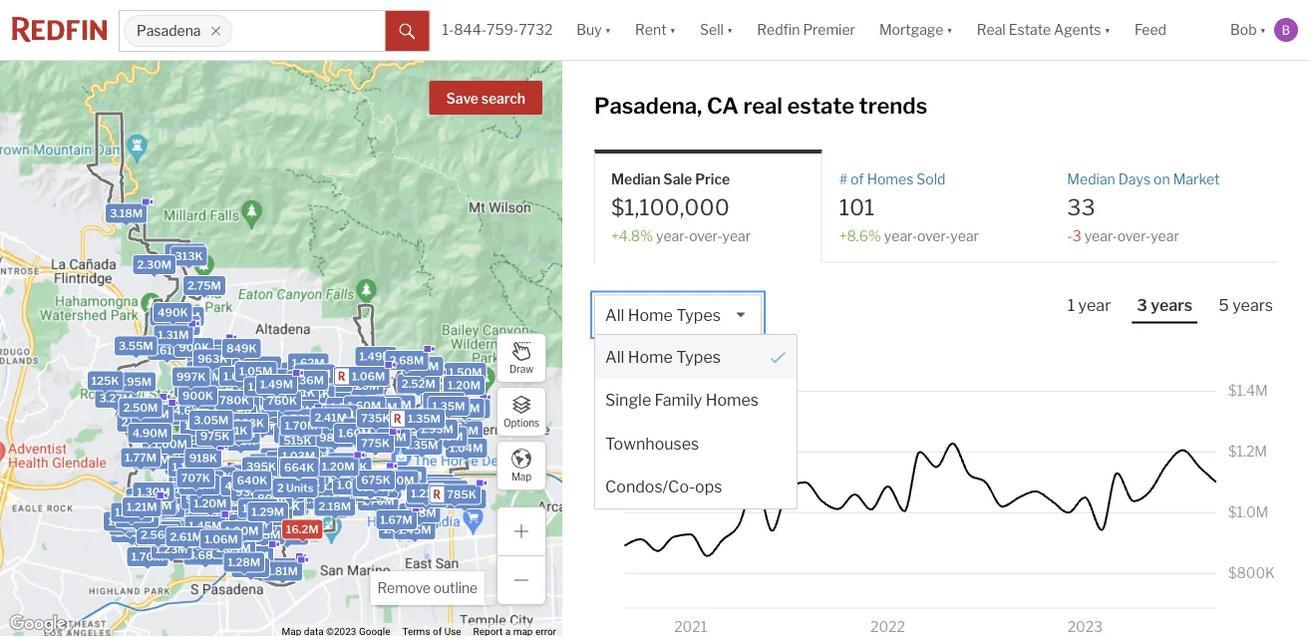 Task type: vqa. For each thing, say whether or not it's contained in the screenshot.
year inside the Median Sale Price $1,100,000 +4.8% year-over-year
yes



Task type: locate. For each thing, give the bounding box(es) containing it.
1-844-759-7732
[[442, 21, 553, 38]]

4.62m
[[174, 404, 209, 417]]

610k
[[353, 474, 381, 487]]

4.50m
[[267, 390, 302, 403], [145, 522, 180, 535]]

16.2m
[[286, 523, 319, 536]]

1 vertical spatial 4 units
[[265, 496, 302, 509]]

2.96m
[[270, 529, 304, 542]]

5 ▾ from the left
[[1105, 21, 1111, 38]]

2 all from the top
[[606, 347, 625, 367]]

1.29m
[[252, 506, 284, 519]]

805k
[[258, 492, 288, 505]]

1 horizontal spatial 3.68m
[[447, 493, 482, 506]]

1.35m down the 1.48m
[[432, 400, 465, 413]]

median inside median sale price $1,100,000 +4.8% year-over-year
[[612, 170, 661, 187]]

0 vertical spatial 800k
[[450, 404, 481, 417]]

1.39m up 2.88m
[[286, 366, 319, 379]]

1 vertical spatial 1.37m
[[331, 401, 363, 414]]

3.68m
[[447, 493, 482, 506], [188, 549, 223, 562]]

year inside median days on market 33 -3 year-over-year
[[1151, 228, 1180, 245]]

3.70m
[[262, 562, 296, 575]]

1.96m
[[139, 499, 172, 512]]

0 vertical spatial all home types
[[606, 306, 721, 325]]

1 ▾ from the left
[[605, 21, 612, 38]]

1.35m down 1.63m
[[408, 412, 441, 425]]

1 vertical spatial 1.53m
[[173, 468, 206, 481]]

1 vertical spatial 1.93m
[[183, 479, 216, 492]]

3 units
[[254, 457, 291, 470], [180, 473, 217, 486]]

963k up 845k
[[198, 353, 228, 366]]

0 horizontal spatial median
[[612, 170, 661, 187]]

1.49m up 760k on the bottom of the page
[[260, 378, 293, 391]]

5.80m
[[144, 408, 180, 421]]

homes inside dialog
[[706, 391, 759, 410]]

949k
[[184, 448, 214, 461]]

960k
[[231, 556, 262, 569]]

925k down the 1.25m
[[274, 402, 304, 415]]

3.18m down the 895k
[[404, 507, 437, 520]]

2 median from the left
[[1068, 170, 1116, 187]]

4.20m
[[257, 480, 292, 493]]

2.61m
[[170, 531, 203, 544]]

1 horizontal spatial 2.55m
[[254, 510, 288, 523]]

all home types element
[[596, 335, 797, 379]]

925k down 1.13m
[[246, 413, 275, 426]]

1.38m
[[189, 495, 222, 508], [108, 515, 141, 528]]

1 horizontal spatial 1.55m
[[390, 470, 423, 483]]

years for 5 years
[[1233, 296, 1274, 315]]

0 horizontal spatial 800k
[[247, 419, 278, 432]]

1 horizontal spatial 1.38m
[[189, 495, 222, 508]]

3 units up 4.20m
[[254, 457, 291, 470]]

2.55m down 625k
[[254, 510, 288, 523]]

1.60m down 1.24m
[[408, 416, 441, 429]]

1 vertical spatial 4.50m
[[145, 522, 180, 535]]

all home types
[[606, 306, 721, 325], [606, 347, 721, 367]]

1.93m up the 1.26m
[[183, 479, 216, 492]]

0 horizontal spatial 2.18m
[[319, 500, 351, 513]]

9 units
[[234, 467, 271, 480]]

675k
[[223, 409, 252, 422], [361, 474, 391, 487]]

2 horizontal spatial over-
[[1118, 228, 1151, 245]]

3.05m up 1.23m
[[156, 524, 191, 537]]

1 horizontal spatial median
[[1068, 170, 1116, 187]]

3.68m down 2.61m
[[188, 549, 223, 562]]

▾ right rent
[[670, 21, 676, 38]]

all up single
[[606, 347, 625, 367]]

1 vertical spatial 2.04m
[[216, 542, 251, 555]]

1 horizontal spatial 938k
[[283, 436, 313, 448]]

2 ▾ from the left
[[670, 21, 676, 38]]

1 horizontal spatial year-
[[885, 228, 918, 245]]

590k
[[220, 399, 250, 412]]

775k up 704k
[[361, 437, 390, 450]]

3 units up 2.85m
[[180, 473, 217, 486]]

▾ right bob
[[1261, 21, 1267, 38]]

sale
[[664, 170, 693, 187]]

1 vertical spatial all home types
[[606, 347, 721, 367]]

1.38m down 2.25m
[[189, 495, 222, 508]]

1.40m
[[252, 401, 285, 414], [136, 408, 169, 421], [271, 455, 304, 468], [188, 514, 222, 527], [383, 523, 417, 536]]

dialog containing all home types
[[595, 334, 798, 510]]

0 horizontal spatial 980k
[[271, 497, 301, 510]]

0 horizontal spatial 1.32m
[[186, 432, 219, 445]]

estate
[[788, 92, 855, 119]]

0 vertical spatial 900k
[[179, 341, 210, 354]]

0 vertical spatial 2.04m
[[340, 430, 375, 443]]

7732
[[519, 21, 553, 38]]

median up 33
[[1068, 170, 1116, 187]]

1 horizontal spatial 963k
[[234, 417, 264, 430]]

2 home from the top
[[628, 347, 673, 367]]

3 year- from the left
[[1085, 228, 1118, 245]]

1.43m down 1.83m
[[118, 513, 151, 526]]

all down +4.8%
[[606, 306, 625, 325]]

1.20m up 2.25m
[[169, 459, 202, 472]]

home up single
[[628, 347, 673, 367]]

1 vertical spatial 1.16m
[[173, 461, 204, 474]]

▾
[[605, 21, 612, 38], [670, 21, 676, 38], [727, 21, 734, 38], [947, 21, 953, 38], [1105, 21, 1111, 38], [1261, 21, 1267, 38]]

1.30m down 811k
[[284, 402, 317, 415]]

3 down 33
[[1073, 228, 1082, 245]]

on
[[1154, 170, 1171, 187]]

buy
[[577, 21, 602, 38]]

0 horizontal spatial 950k
[[357, 471, 387, 484]]

0 vertical spatial 1.37m
[[407, 360, 439, 373]]

year- inside median days on market 33 -3 year-over-year
[[1085, 228, 1118, 245]]

915k
[[194, 377, 222, 390]]

1.95m
[[119, 375, 152, 388], [348, 421, 381, 434]]

1 horizontal spatial 775k
[[361, 437, 390, 450]]

1.31m
[[158, 329, 189, 342], [355, 478, 386, 491], [363, 482, 394, 495]]

1.25m
[[271, 389, 303, 402]]

median left the sale
[[612, 170, 661, 187]]

over- down days
[[1118, 228, 1151, 245]]

1.37m up the 2.52m in the left bottom of the page
[[407, 360, 439, 373]]

homes right family
[[706, 391, 759, 410]]

1 vertical spatial 1.77m
[[125, 451, 157, 464]]

2.68m
[[390, 354, 424, 367]]

1.55m right 903k at the left
[[390, 470, 423, 483]]

1.50m up 1.63m
[[449, 366, 482, 379]]

1 horizontal spatial 2.50m
[[185, 474, 220, 487]]

707k
[[181, 472, 210, 485]]

years inside button
[[1151, 296, 1193, 315]]

775k up 1.61m
[[167, 319, 196, 332]]

2.04m down the 1.85m at the left bottom of page
[[340, 430, 375, 443]]

0 horizontal spatial 963k
[[198, 353, 228, 366]]

year- inside # of homes sold 101 +8.6% year-over-year
[[885, 228, 918, 245]]

1 horizontal spatial 865k
[[301, 449, 331, 461]]

feed
[[1135, 21, 1167, 38]]

1 vertical spatial 865k
[[301, 449, 331, 461]]

1 years from the left
[[1151, 296, 1193, 315]]

1.01m up 1.13m
[[256, 373, 287, 385]]

1.14m
[[394, 416, 425, 429]]

1 horizontal spatial 980k
[[319, 431, 350, 444]]

1.48m
[[447, 376, 480, 389]]

market
[[1174, 170, 1220, 187]]

1.01m up 4.62m
[[179, 382, 210, 395]]

0 vertical spatial 1.47m
[[284, 408, 316, 421]]

year- right +8.6%
[[885, 228, 918, 245]]

median inside median days on market 33 -3 year-over-year
[[1068, 170, 1116, 187]]

1 vertical spatial 950k
[[357, 471, 387, 484]]

748k
[[127, 513, 156, 526]]

3 ▾ from the left
[[727, 21, 734, 38]]

1.77m down 4.90m
[[125, 451, 157, 464]]

4 units
[[258, 471, 296, 484], [265, 496, 302, 509]]

6 ▾ from the left
[[1261, 21, 1267, 38]]

remove pasadena image
[[210, 25, 222, 37]]

620k
[[291, 476, 321, 489]]

3.05m up 975k
[[194, 414, 229, 427]]

1 median from the left
[[612, 170, 661, 187]]

0 horizontal spatial 640k
[[237, 475, 268, 488]]

1.49m up 1.08m
[[360, 350, 393, 363]]

1.39m down 1.13m
[[259, 406, 292, 419]]

1.90m
[[303, 493, 337, 506]]

google image
[[5, 612, 71, 637]]

homes for of
[[868, 170, 914, 187]]

2.19m
[[446, 424, 479, 437]]

homes inside # of homes sold 101 +8.6% year-over-year
[[868, 170, 914, 187]]

1.60m down '1.74m'
[[123, 507, 156, 520]]

all home types up family
[[606, 347, 721, 367]]

1 over- from the left
[[689, 228, 723, 245]]

785k
[[447, 488, 477, 501]]

1.20m up 1.61m
[[167, 310, 200, 323]]

0 vertical spatial all
[[606, 306, 625, 325]]

year inside 1 year button
[[1079, 296, 1112, 315]]

over- inside # of homes sold 101 +8.6% year-over-year
[[918, 228, 951, 245]]

0 vertical spatial 1.95m
[[119, 375, 152, 388]]

1.50m down '1.74m'
[[115, 506, 148, 519]]

1 horizontal spatial 3 units
[[254, 457, 291, 470]]

2.75m
[[187, 279, 221, 292], [247, 529, 281, 542]]

list box
[[595, 295, 798, 510]]

1 horizontal spatial 1.16m
[[318, 376, 349, 389]]

units
[[366, 413, 394, 426], [274, 452, 302, 465], [263, 457, 291, 470], [244, 467, 271, 480], [200, 471, 228, 484], [367, 471, 394, 484], [268, 471, 296, 484], [259, 473, 286, 486], [189, 473, 217, 486], [241, 477, 269, 490], [244, 480, 272, 493], [286, 482, 314, 495], [243, 483, 271, 496], [275, 496, 302, 509], [277, 499, 305, 512], [231, 510, 258, 523]]

home up "all home types" element
[[628, 306, 673, 325]]

3.95m
[[257, 528, 292, 541]]

720k
[[244, 483, 274, 496]]

map region
[[0, 0, 812, 637]]

1.03m
[[154, 310, 187, 323], [202, 349, 235, 362], [224, 370, 257, 383], [185, 419, 218, 432], [282, 450, 315, 463]]

1 year- from the left
[[656, 228, 689, 245]]

0 horizontal spatial over-
[[689, 228, 723, 245]]

1.95m up "3.27m"
[[119, 375, 152, 388]]

1.04m down '770k'
[[222, 427, 256, 440]]

910k down 2.25m
[[186, 493, 214, 506]]

0 vertical spatial 675k
[[223, 409, 252, 422]]

over- down '$1,100,000'
[[689, 228, 723, 245]]

1 horizontal spatial 1.95m
[[348, 421, 381, 434]]

types up "all home types" element
[[677, 306, 721, 325]]

1 horizontal spatial 1.49m
[[360, 350, 393, 363]]

3 over- from the left
[[1118, 228, 1151, 245]]

1 horizontal spatial 4.50m
[[267, 390, 302, 403]]

redfin premier
[[757, 21, 856, 38]]

3.20m
[[146, 502, 181, 515]]

1.43m down "2.20m"
[[222, 396, 255, 409]]

price
[[695, 170, 730, 187]]

None search field
[[233, 11, 385, 51]]

home inside dialog
[[628, 347, 673, 367]]

years inside button
[[1233, 296, 1274, 315]]

3 right 1 year
[[1138, 296, 1148, 315]]

800k up the 2.19m
[[450, 404, 481, 417]]

0 vertical spatial 1.77m
[[290, 402, 322, 415]]

2 year- from the left
[[885, 228, 918, 245]]

years right 5
[[1233, 296, 1274, 315]]

2 years from the left
[[1233, 296, 1274, 315]]

1 horizontal spatial 675k
[[361, 474, 391, 487]]

1 3.55m from the left
[[119, 340, 153, 353]]

0 horizontal spatial 1.01m
[[179, 382, 210, 395]]

1.37m up 2.00m
[[331, 401, 363, 414]]

0 horizontal spatial 3.05m
[[156, 524, 191, 537]]

2.55m
[[175, 458, 210, 471], [254, 510, 288, 523]]

1.47m up 1.42m
[[431, 484, 464, 497]]

1 horizontal spatial 800k
[[450, 404, 481, 417]]

0 horizontal spatial 2.50m
[[123, 402, 158, 415]]

year- right '-' at the right of page
[[1085, 228, 1118, 245]]

3.18m up 2.30m
[[110, 207, 143, 220]]

950k
[[408, 432, 439, 445], [357, 471, 387, 484]]

2.03m
[[284, 455, 318, 468]]

year inside median sale price $1,100,000 +4.8% year-over-year
[[723, 228, 751, 245]]

1.00m
[[369, 399, 403, 412], [186, 434, 220, 447], [154, 438, 187, 451], [178, 469, 212, 482], [238, 515, 272, 528], [225, 525, 259, 538]]

1.55m
[[239, 408, 272, 421], [390, 470, 423, 483]]

0 horizontal spatial 1.50m
[[115, 506, 148, 519]]

1 vertical spatial types
[[677, 347, 721, 367]]

0 vertical spatial 1.93m
[[421, 423, 454, 436]]

1.35m
[[259, 370, 292, 383], [432, 400, 465, 413], [408, 412, 441, 425], [405, 439, 438, 452]]

map button
[[497, 441, 547, 491]]

2.56m
[[141, 529, 175, 542]]

1 horizontal spatial 1.01m
[[256, 373, 287, 385]]

save
[[446, 90, 479, 107]]

1.39m
[[286, 366, 319, 379], [259, 406, 292, 419]]

1 vertical spatial 1.95m
[[348, 421, 381, 434]]

1.04m down the 2.19m
[[450, 442, 483, 455]]

938k
[[283, 436, 313, 448], [236, 486, 266, 499]]

1 vertical spatial all
[[606, 347, 625, 367]]

1 horizontal spatial 1.43m
[[222, 396, 255, 409]]

median for 33
[[1068, 170, 1116, 187]]

2 3.55m from the left
[[119, 340, 154, 353]]

925k down the 1.14m
[[421, 432, 451, 445]]

1.30m down the 1.48m
[[428, 396, 461, 409]]

0 horizontal spatial 1.95m
[[119, 375, 152, 388]]

0 vertical spatial 938k
[[283, 436, 313, 448]]

1 vertical spatial 1.49m
[[260, 378, 293, 391]]

0 horizontal spatial 1.16m
[[173, 461, 204, 474]]

1 horizontal spatial 1.93m
[[421, 423, 454, 436]]

1.15m
[[164, 315, 196, 328], [449, 402, 480, 415], [285, 404, 316, 417], [245, 413, 276, 426], [403, 431, 434, 443], [332, 457, 363, 470], [427, 481, 459, 494]]

1.15m down 811k
[[285, 404, 316, 417]]

3 up 1.78m
[[254, 457, 261, 470]]

1.60m
[[276, 366, 309, 379], [348, 399, 381, 412], [408, 416, 441, 429], [338, 427, 372, 440], [410, 492, 444, 505], [123, 507, 156, 520]]

1.06m up 700k
[[320, 416, 353, 429]]

910k down 915k
[[185, 401, 213, 414]]

980k down 2.41m
[[319, 431, 350, 444]]

1 horizontal spatial years
[[1233, 296, 1274, 315]]

1 vertical spatial 3 units
[[180, 473, 217, 486]]

3.27m
[[99, 392, 133, 405]]

buy ▾
[[577, 21, 612, 38]]

1.84m
[[373, 431, 407, 444]]

homes right of
[[868, 170, 914, 187]]

700k
[[314, 431, 344, 444]]

704k
[[338, 461, 368, 474]]

3
[[1073, 228, 1082, 245], [1138, 296, 1148, 315], [254, 457, 261, 470], [180, 473, 187, 486]]

1.20m up the 1.34m
[[347, 380, 380, 393]]

1.05m
[[244, 360, 277, 373], [239, 365, 273, 378]]

1.20m down 1.83m
[[113, 519, 146, 532]]

1.08m
[[353, 373, 387, 386]]

1.32m left the 2.19m
[[401, 426, 433, 439]]

1.32m up the 949k
[[186, 432, 219, 445]]

2.04m down 645k at the left bottom
[[216, 542, 251, 555]]

1 vertical spatial 980k
[[271, 497, 301, 510]]

1.38m down 1.83m
[[108, 515, 141, 528]]

2.18m down 1.24m
[[431, 431, 463, 444]]

1.26m
[[194, 497, 226, 510]]

▾ right agents
[[1105, 21, 1111, 38]]

1.30m up the 1.96m
[[137, 486, 170, 499]]

2.55m up 707k
[[175, 458, 210, 471]]

1 horizontal spatial over-
[[918, 228, 951, 245]]

dialog
[[595, 334, 798, 510]]

1.36m
[[291, 374, 324, 387]]

0 vertical spatial 3.68m
[[447, 493, 482, 506]]

0 vertical spatial 1.55m
[[239, 408, 272, 421]]

year- down '$1,100,000'
[[656, 228, 689, 245]]

1 vertical spatial home
[[628, 347, 673, 367]]

0 vertical spatial 1.43m
[[222, 396, 255, 409]]

2 vertical spatial 900k
[[229, 515, 259, 528]]

1.28m
[[169, 247, 202, 260], [279, 386, 311, 399], [425, 390, 457, 403], [365, 401, 398, 414], [273, 415, 305, 428], [142, 530, 174, 543], [228, 556, 261, 569]]

▾ for buy ▾
[[605, 21, 612, 38]]

2 over- from the left
[[918, 228, 951, 245]]

1 vertical spatial 800k
[[247, 419, 278, 432]]

555k
[[451, 403, 481, 416]]

mortgage ▾
[[880, 21, 953, 38]]

2.52m
[[402, 378, 436, 390]]

7.80m
[[145, 409, 180, 422]]

1.77m down 811k
[[290, 402, 322, 415]]

over-
[[689, 228, 723, 245], [918, 228, 951, 245], [1118, 228, 1151, 245]]

820k
[[230, 521, 260, 534]]

4 ▾ from the left
[[947, 21, 953, 38]]

1.53m down "2.20m"
[[237, 401, 270, 414]]

0 vertical spatial types
[[677, 306, 721, 325]]

1.20m
[[167, 310, 200, 323], [448, 379, 481, 392], [347, 380, 380, 393], [169, 459, 202, 472], [322, 460, 355, 473], [382, 475, 415, 488], [186, 490, 219, 503], [194, 497, 227, 510], [113, 519, 146, 532]]

1-
[[442, 21, 454, 38]]

pasadena,
[[595, 92, 703, 119]]

years left 5
[[1151, 296, 1193, 315]]



Task type: describe. For each thing, give the bounding box(es) containing it.
▾ for sell ▾
[[727, 21, 734, 38]]

1.20m up "1.09m"
[[322, 460, 355, 473]]

over- inside median days on market 33 -3 year-over-year
[[1118, 228, 1151, 245]]

3 up 2.85m
[[180, 473, 187, 486]]

0 horizontal spatial 775k
[[167, 319, 196, 332]]

-
[[1068, 228, 1073, 245]]

▾ for mortgage ▾
[[947, 21, 953, 38]]

515k
[[284, 435, 312, 447]]

▾ for bob ▾
[[1261, 21, 1267, 38]]

1 vertical spatial 675k
[[361, 474, 391, 487]]

0 horizontal spatial 1.77m
[[125, 451, 157, 464]]

1.15m down the 1.14m
[[403, 431, 434, 443]]

feed button
[[1123, 0, 1219, 60]]

1 horizontal spatial 2.18m
[[431, 431, 463, 444]]

2.58m
[[126, 402, 160, 415]]

0 vertical spatial 1.39m
[[286, 366, 319, 379]]

1 horizontal spatial 1.53m
[[237, 401, 270, 414]]

0 vertical spatial 1.49m
[[360, 350, 393, 363]]

1.73m
[[299, 367, 331, 380]]

1.20m right 610k
[[382, 475, 415, 488]]

1 all home types from the top
[[606, 306, 721, 325]]

1.06m up the 1.85m at the left bottom of page
[[352, 370, 385, 383]]

1.35m down the 1.14m
[[405, 439, 438, 452]]

1 horizontal spatial 1.37m
[[407, 360, 439, 373]]

+8.6%
[[840, 228, 882, 245]]

1 vertical spatial 3.05m
[[156, 524, 191, 537]]

0 horizontal spatial 2.75m
[[187, 279, 221, 292]]

0 vertical spatial 910k
[[185, 401, 213, 414]]

0 horizontal spatial 4.50m
[[145, 522, 180, 535]]

1 horizontal spatial 1.32m
[[401, 426, 433, 439]]

1 horizontal spatial 3.18m
[[404, 507, 437, 520]]

remove
[[378, 580, 431, 597]]

1.60m up 2.88m
[[276, 366, 309, 379]]

2 types from the top
[[677, 347, 721, 367]]

#
[[840, 170, 848, 187]]

1 vertical spatial 938k
[[236, 486, 266, 499]]

0 horizontal spatial 3 units
[[180, 473, 217, 486]]

1 types from the top
[[677, 306, 721, 325]]

1.06m down 945k
[[205, 533, 238, 546]]

0 horizontal spatial 1.49m
[[260, 378, 293, 391]]

0 horizontal spatial 1.38m
[[108, 515, 141, 528]]

1 vertical spatial 963k
[[234, 417, 264, 430]]

homes for family
[[706, 391, 759, 410]]

1.17m
[[289, 440, 319, 453]]

list box containing all home types
[[595, 295, 798, 510]]

3 inside button
[[1138, 296, 1148, 315]]

0 horizontal spatial 2.55m
[[175, 458, 210, 471]]

490k
[[158, 306, 188, 319]]

1.78m
[[234, 477, 266, 490]]

0 vertical spatial 3 units
[[254, 457, 291, 470]]

1.06m down 2.08m at the bottom left of the page
[[115, 527, 149, 540]]

1.60m down the 895k
[[410, 492, 444, 505]]

3.10m
[[236, 550, 269, 563]]

2.11m
[[149, 513, 180, 526]]

0 vertical spatial 1.50m
[[449, 366, 482, 379]]

1.20m up 945k
[[194, 497, 227, 510]]

1 vertical spatial 1.50m
[[115, 506, 148, 519]]

983k
[[202, 353, 232, 366]]

101
[[840, 194, 875, 221]]

1.83m
[[128, 499, 161, 512]]

0 horizontal spatial 1.37m
[[331, 401, 363, 414]]

years for 3 years
[[1151, 296, 1193, 315]]

0 horizontal spatial 1.55m
[[239, 408, 272, 421]]

year inside # of homes sold 101 +8.6% year-over-year
[[951, 228, 980, 245]]

625k
[[251, 496, 280, 509]]

sell ▾ button
[[688, 0, 746, 60]]

2 all home types from the top
[[606, 347, 721, 367]]

0 horizontal spatial 675k
[[223, 409, 252, 422]]

710k
[[191, 358, 219, 371]]

1
[[1068, 296, 1076, 315]]

1.35m up the 1.25m
[[259, 370, 292, 383]]

year- inside median sale price $1,100,000 +4.8% year-over-year
[[656, 228, 689, 245]]

1.60m down 1.08m
[[348, 399, 381, 412]]

▾ for rent ▾
[[670, 21, 676, 38]]

1.20m up 685k
[[186, 490, 219, 503]]

0 vertical spatial 990k
[[261, 378, 291, 391]]

1 vertical spatial 1.47m
[[431, 484, 464, 497]]

1.06m up 760k on the bottom of the page
[[248, 380, 282, 393]]

pasadena
[[137, 22, 201, 39]]

5 years button
[[1214, 295, 1279, 322]]

125k
[[92, 374, 119, 387]]

1 vertical spatial 4
[[265, 496, 272, 509]]

1 vertical spatial 990k
[[243, 487, 273, 500]]

0 vertical spatial 3.05m
[[194, 414, 229, 427]]

mortgage ▾ button
[[880, 0, 953, 60]]

townhouses
[[606, 434, 699, 454]]

1.61m
[[152, 344, 183, 357]]

ca
[[707, 92, 739, 119]]

buy ▾ button
[[565, 0, 624, 60]]

+4.8%
[[612, 228, 653, 245]]

1.30m up 1.23m
[[144, 525, 177, 538]]

family
[[655, 391, 703, 410]]

5 years
[[1219, 296, 1274, 315]]

1.02m
[[330, 461, 363, 474]]

1.46m
[[331, 486, 364, 499]]

790k
[[290, 425, 320, 438]]

real estate agents ▾ link
[[977, 0, 1111, 60]]

real estate agents ▾
[[977, 21, 1111, 38]]

0 horizontal spatial 1.21m
[[127, 501, 157, 514]]

395k
[[246, 460, 276, 473]]

1.15m up 1.61m
[[164, 315, 196, 328]]

3 inside median days on market 33 -3 year-over-year
[[1073, 228, 1082, 245]]

1.15m up 1.42m
[[427, 481, 459, 494]]

9
[[234, 467, 242, 480]]

0 vertical spatial 1.38m
[[189, 495, 222, 508]]

0 vertical spatial 963k
[[198, 353, 228, 366]]

1 year
[[1068, 296, 1112, 315]]

0 vertical spatial 4.50m
[[267, 390, 302, 403]]

0 horizontal spatial 1.47m
[[284, 408, 316, 421]]

850k
[[344, 480, 374, 493]]

median for $1,100,000
[[612, 170, 661, 187]]

1.81m
[[267, 565, 298, 578]]

over- inside median sale price $1,100,000 +4.8% year-over-year
[[689, 228, 723, 245]]

650k
[[248, 491, 279, 504]]

1 all from the top
[[606, 306, 625, 325]]

0 horizontal spatial 3.68m
[[188, 549, 223, 562]]

495k
[[282, 461, 312, 474]]

1.04m down 710k
[[189, 371, 222, 384]]

draw button
[[497, 333, 547, 383]]

1.34m
[[315, 396, 348, 409]]

1 home from the top
[[628, 306, 673, 325]]

0 horizontal spatial 1.53m
[[173, 468, 206, 481]]

1.15m up the 2.19m
[[449, 402, 480, 415]]

submit search image
[[399, 24, 415, 40]]

0 vertical spatial 4 units
[[258, 471, 296, 484]]

997k
[[176, 371, 206, 384]]

rent
[[636, 21, 667, 38]]

1.24m
[[436, 400, 468, 413]]

2.88m
[[285, 379, 319, 392]]

1 horizontal spatial 2.75m
[[247, 529, 281, 542]]

1.04m up the 1.14m
[[378, 399, 412, 411]]

1 vertical spatial 900k
[[183, 390, 213, 403]]

1 vertical spatial 775k
[[361, 437, 390, 450]]

redfin premier button
[[746, 0, 868, 60]]

options
[[504, 417, 540, 429]]

888k
[[206, 472, 236, 485]]

0 horizontal spatial 3.18m
[[110, 207, 143, 220]]

0 vertical spatial 865k
[[226, 435, 256, 448]]

2.78m
[[172, 453, 206, 466]]

1.20m up 555k
[[448, 379, 481, 392]]

1.15m down 1.13m
[[245, 413, 276, 426]]

sell ▾ button
[[700, 0, 734, 60]]

0 vertical spatial 950k
[[408, 432, 439, 445]]

420k
[[225, 480, 255, 493]]

903k
[[359, 473, 389, 486]]

2 horizontal spatial 2.50m
[[236, 468, 271, 481]]

945k
[[205, 520, 235, 533]]

849k
[[227, 342, 257, 355]]

1 horizontal spatial 640k
[[352, 486, 383, 499]]

mortgage
[[880, 21, 944, 38]]

1 vertical spatial 910k
[[186, 493, 214, 506]]

1 vertical spatial 2.55m
[[254, 510, 288, 523]]

2.08m
[[120, 512, 155, 525]]

1 horizontal spatial 1.21m
[[411, 487, 442, 500]]

1.74m
[[130, 492, 163, 505]]

pasadena, ca real estate trends
[[595, 92, 928, 119]]

bob ▾
[[1231, 21, 1267, 38]]

1.15m up "1.09m"
[[332, 457, 363, 470]]

664k
[[284, 461, 315, 474]]

645k
[[227, 526, 257, 539]]

780k
[[220, 394, 249, 407]]

bob
[[1231, 21, 1258, 38]]

0 vertical spatial 4
[[258, 471, 266, 484]]

1 horizontal spatial 1.77m
[[290, 402, 322, 415]]

525k
[[236, 562, 266, 575]]

user photo image
[[1275, 18, 1299, 42]]

sell
[[700, 21, 724, 38]]

770k
[[228, 408, 257, 421]]

2.33m
[[136, 453, 170, 466]]

916k
[[204, 470, 232, 483]]

925k up 750k
[[270, 486, 300, 499]]

1 vertical spatial 1.39m
[[259, 406, 292, 419]]

3.98m
[[147, 445, 182, 458]]

real estate agents ▾ button
[[965, 0, 1123, 60]]

747k
[[232, 480, 260, 493]]

3.85m
[[280, 456, 315, 469]]

1.23m
[[155, 543, 188, 556]]

1.13m
[[250, 391, 281, 404]]

1 vertical spatial 1.43m
[[118, 513, 151, 526]]

1.60m down the 1.85m at the left bottom of page
[[338, 427, 372, 440]]

map
[[512, 471, 532, 483]]

1 vertical spatial 2.18m
[[319, 500, 351, 513]]

0 vertical spatial 1.16m
[[318, 376, 349, 389]]

single family homes
[[606, 391, 759, 410]]

0 vertical spatial 980k
[[319, 431, 350, 444]]

real
[[977, 21, 1006, 38]]



